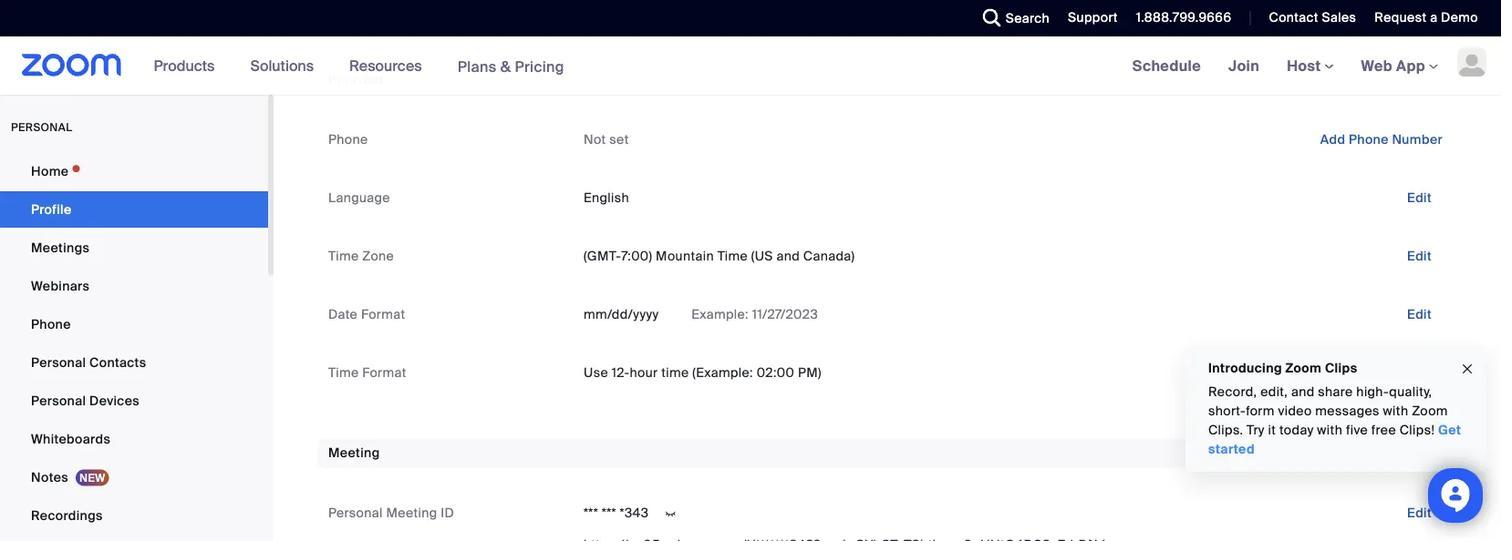 Task type: describe. For each thing, give the bounding box(es) containing it.
0 horizontal spatial with
[[1318, 422, 1343, 439]]

mm/dd/yyyy
[[584, 307, 659, 323]]

edit button for english
[[1393, 184, 1447, 213]]

home
[[31, 163, 69, 180]]

notes
[[31, 469, 68, 486]]

solutions button
[[250, 36, 322, 95]]

(us
[[752, 248, 773, 265]]

pm)
[[798, 365, 822, 382]]

notes link
[[0, 460, 268, 496]]

webinars link
[[0, 268, 268, 305]]

pricing
[[515, 57, 565, 76]]

not
[[584, 131, 606, 148]]

add
[[1321, 131, 1346, 148]]

messages
[[1316, 403, 1380, 420]]

7:00)
[[621, 248, 653, 265]]

2 *** from the left
[[602, 505, 617, 522]]

(gmt-7:00) mountain time (us and canada)
[[584, 248, 855, 265]]

personal
[[11, 120, 72, 135]]

personal contacts link
[[0, 345, 268, 381]]

time
[[662, 365, 689, 382]]

&
[[501, 57, 511, 76]]

clips
[[1325, 360, 1358, 377]]

schedule link
[[1119, 36, 1215, 95]]

example: 11/27/2023
[[688, 307, 818, 323]]

demo
[[1442, 9, 1479, 26]]

recordings link
[[0, 498, 268, 535]]

clips!
[[1400, 422, 1435, 439]]

meetings link
[[0, 230, 268, 266]]

high-
[[1357, 384, 1390, 401]]

webinars
[[31, 278, 90, 295]]

and inside record, edit, and share high-quality, short-form video messages with zoom clips. try it today with five free clips!
[[1292, 384, 1315, 401]]

personal contacts
[[31, 354, 146, 371]]

profile picture image
[[1458, 47, 1487, 77]]

date
[[328, 307, 358, 323]]

zone
[[362, 248, 394, 265]]

resources button
[[349, 36, 430, 95]]

02:00
[[757, 365, 795, 382]]

date format
[[328, 307, 405, 323]]

record,
[[1209, 384, 1258, 401]]

show personal meeting id image
[[656, 507, 685, 523]]

mountain
[[656, 248, 714, 265]]

whiteboards link
[[0, 421, 268, 458]]

support
[[1068, 9, 1118, 26]]

request
[[1375, 9, 1427, 26]]

plans & pricing
[[458, 57, 565, 76]]

products button
[[154, 36, 223, 95]]

use 12-hour time (example: 02:00 pm)
[[584, 365, 822, 382]]

join
[[1229, 56, 1260, 75]]

whiteboards
[[31, 431, 111, 448]]

phone inside personal menu menu
[[31, 316, 71, 333]]

hour
[[630, 365, 658, 382]]

time for (gmt-7:00) mountain time (us and canada)
[[328, 248, 359, 265]]

5 edit from the top
[[1408, 505, 1432, 522]]

video
[[1279, 403, 1312, 420]]

app
[[1397, 56, 1426, 75]]

get
[[1439, 422, 1462, 439]]

format for time format
[[362, 365, 407, 382]]

banner containing products
[[0, 36, 1502, 96]]

get started link
[[1209, 422, 1462, 458]]

search button
[[970, 0, 1055, 36]]

personal for personal meeting id
[[328, 505, 383, 522]]

solutions
[[250, 56, 314, 75]]

try
[[1247, 422, 1265, 439]]

edit for (gmt-7:00) mountain time (us and canada)
[[1408, 248, 1432, 265]]

*** *** *343
[[584, 505, 649, 522]]

time format
[[328, 365, 407, 382]]

request a demo
[[1375, 9, 1479, 26]]

personal meeting id
[[328, 505, 455, 522]]

edit,
[[1261, 384, 1288, 401]]

quality,
[[1390, 384, 1433, 401]]

web app
[[1362, 56, 1426, 75]]

zoom logo image
[[22, 54, 122, 77]]

started
[[1209, 442, 1255, 458]]

personal for personal contacts
[[31, 354, 86, 371]]

zoom inside record, edit, and share high-quality, short-form video messages with zoom clips. try it today with five free clips!
[[1412, 403, 1449, 420]]

free
[[1372, 422, 1397, 439]]

add phone number
[[1321, 131, 1443, 148]]



Task type: locate. For each thing, give the bounding box(es) containing it.
format right date
[[361, 307, 405, 323]]

meetings
[[31, 239, 90, 256]]

11/27/2023
[[752, 307, 818, 323]]

0 vertical spatial meeting
[[328, 445, 380, 462]]

1 vertical spatial and
[[1292, 384, 1315, 401]]

profile link
[[0, 192, 268, 228]]

1 horizontal spatial zoom
[[1412, 403, 1449, 420]]

web
[[1362, 56, 1393, 75]]

plans & pricing link
[[458, 57, 565, 76], [458, 57, 565, 76]]

1 vertical spatial with
[[1318, 422, 1343, 439]]

contact sales link
[[1256, 0, 1361, 36], [1269, 9, 1357, 26]]

zoom up clips!
[[1412, 403, 1449, 420]]

and up video
[[1292, 384, 1315, 401]]

plans
[[458, 57, 497, 76]]

4 edit from the top
[[1408, 365, 1432, 382]]

with up free
[[1384, 403, 1409, 420]]

five
[[1346, 422, 1369, 439]]

personal devices
[[31, 393, 140, 410]]

0 horizontal spatial ***
[[584, 505, 599, 522]]

2 horizontal spatial phone
[[1349, 131, 1389, 148]]

personal menu menu
[[0, 153, 268, 542]]

web app button
[[1362, 56, 1439, 75]]

add phone number button
[[1306, 125, 1458, 155]]

1 edit from the top
[[1408, 190, 1432, 207]]

close image
[[1461, 359, 1475, 380]]

personal inside "link"
[[31, 354, 86, 371]]

1 horizontal spatial and
[[1292, 384, 1315, 401]]

clips.
[[1209, 422, 1244, 439]]

contact
[[1269, 9, 1319, 26]]

1 horizontal spatial with
[[1384, 403, 1409, 420]]

product information navigation
[[140, 36, 578, 96]]

resources
[[349, 56, 422, 75]]

share
[[1319, 384, 1354, 401]]

0 horizontal spatial zoom
[[1286, 360, 1322, 377]]

record, edit, and share high-quality, short-form video messages with zoom clips. try it today with five free clips!
[[1209, 384, 1449, 439]]

host button
[[1287, 56, 1334, 75]]

edit button for (gmt-7:00) mountain time (us and canada)
[[1393, 242, 1447, 271]]

time
[[328, 248, 359, 265], [718, 248, 748, 265], [328, 365, 359, 382]]

short-
[[1209, 403, 1246, 420]]

***
[[584, 505, 599, 522], [602, 505, 617, 522]]

phone inside button
[[1349, 131, 1389, 148]]

introducing
[[1209, 360, 1283, 377]]

example:
[[692, 307, 749, 323]]

english
[[584, 190, 629, 207]]

(example:
[[693, 365, 753, 382]]

0 horizontal spatial phone
[[31, 316, 71, 333]]

phone
[[328, 131, 368, 148], [1349, 131, 1389, 148], [31, 316, 71, 333]]

1 *** from the left
[[584, 505, 599, 522]]

personal devices link
[[0, 383, 268, 420]]

meeting
[[328, 445, 380, 462], [386, 505, 438, 522]]

contact sales
[[1269, 9, 1357, 26]]

personal for personal devices
[[31, 393, 86, 410]]

support link
[[1055, 0, 1123, 36], [1068, 9, 1118, 26]]

1.888.799.9666 button
[[1123, 0, 1237, 36], [1137, 9, 1232, 26]]

id
[[441, 505, 455, 522]]

phone down webinars
[[31, 316, 71, 333]]

devices
[[89, 393, 140, 410]]

banner
[[0, 36, 1502, 96]]

1 edit button from the top
[[1393, 184, 1447, 213]]

contacts
[[89, 354, 146, 371]]

0 horizontal spatial meeting
[[328, 445, 380, 462]]

zoom left clips
[[1286, 360, 1322, 377]]

edit button for use 12-hour time (example: 02:00 pm)
[[1393, 359, 1447, 388]]

(gmt-
[[584, 248, 621, 265]]

time for use 12-hour time (example: 02:00 pm)
[[328, 365, 359, 382]]

phone up language
[[328, 131, 368, 148]]

1 horizontal spatial phone
[[328, 131, 368, 148]]

format
[[361, 307, 405, 323], [362, 365, 407, 382]]

1 horizontal spatial ***
[[602, 505, 617, 522]]

join link
[[1215, 36, 1274, 95]]

meetings navigation
[[1119, 36, 1502, 96]]

it
[[1269, 422, 1276, 439]]

1 vertical spatial meeting
[[386, 505, 438, 522]]

0 horizontal spatial and
[[777, 248, 800, 265]]

personal
[[328, 71, 383, 88], [31, 354, 86, 371], [31, 393, 86, 410], [328, 505, 383, 522]]

set
[[610, 131, 629, 148]]

3 edit button from the top
[[1393, 301, 1447, 330]]

number
[[1393, 131, 1443, 148]]

profile
[[31, 201, 72, 218]]

today
[[1280, 422, 1314, 439]]

0 vertical spatial with
[[1384, 403, 1409, 420]]

2 edit from the top
[[1408, 248, 1432, 265]]

and
[[777, 248, 800, 265], [1292, 384, 1315, 401]]

form
[[1246, 403, 1275, 420]]

not set
[[584, 131, 629, 148]]

schedule
[[1133, 56, 1202, 75]]

meeting left id
[[386, 505, 438, 522]]

edit for english
[[1408, 190, 1432, 207]]

recordings
[[31, 508, 103, 525]]

1 horizontal spatial meeting
[[386, 505, 438, 522]]

0 vertical spatial format
[[361, 307, 405, 323]]

host
[[1287, 56, 1325, 75]]

and right (us
[[777, 248, 800, 265]]

3 edit from the top
[[1408, 307, 1432, 323]]

1 vertical spatial zoom
[[1412, 403, 1449, 420]]

5 edit button from the top
[[1393, 499, 1447, 529]]

personal for personal
[[328, 71, 383, 88]]

introducing zoom clips
[[1209, 360, 1358, 377]]

12-
[[612, 365, 630, 382]]

format for date format
[[361, 307, 405, 323]]

format down date format
[[362, 365, 407, 382]]

with down messages on the bottom of page
[[1318, 422, 1343, 439]]

time left zone
[[328, 248, 359, 265]]

sales
[[1322, 9, 1357, 26]]

zoom
[[1286, 360, 1322, 377], [1412, 403, 1449, 420]]

time left (us
[[718, 248, 748, 265]]

time down date
[[328, 365, 359, 382]]

home link
[[0, 153, 268, 190]]

0 vertical spatial zoom
[[1286, 360, 1322, 377]]

edit for use 12-hour time (example: 02:00 pm)
[[1408, 365, 1432, 382]]

get started
[[1209, 422, 1462, 458]]

2 edit button from the top
[[1393, 242, 1447, 271]]

phone right add
[[1349, 131, 1389, 148]]

*343
[[620, 505, 649, 522]]

request a demo link
[[1361, 0, 1502, 36], [1375, 9, 1479, 26]]

phone link
[[0, 307, 268, 343]]

edit button
[[1393, 184, 1447, 213], [1393, 242, 1447, 271], [1393, 301, 1447, 330], [1393, 359, 1447, 388], [1393, 499, 1447, 529]]

canada)
[[804, 248, 855, 265]]

time zone
[[328, 248, 394, 265]]

products
[[154, 56, 215, 75]]

a
[[1431, 9, 1438, 26]]

with
[[1384, 403, 1409, 420], [1318, 422, 1343, 439]]

4 edit button from the top
[[1393, 359, 1447, 388]]

meeting up personal meeting id
[[328, 445, 380, 462]]

search
[[1006, 10, 1050, 26]]

edit
[[1408, 190, 1432, 207], [1408, 248, 1432, 265], [1408, 307, 1432, 323], [1408, 365, 1432, 382], [1408, 505, 1432, 522]]

0 vertical spatial and
[[777, 248, 800, 265]]

1 vertical spatial format
[[362, 365, 407, 382]]



Task type: vqa. For each thing, say whether or not it's contained in the screenshot.
Account Management
no



